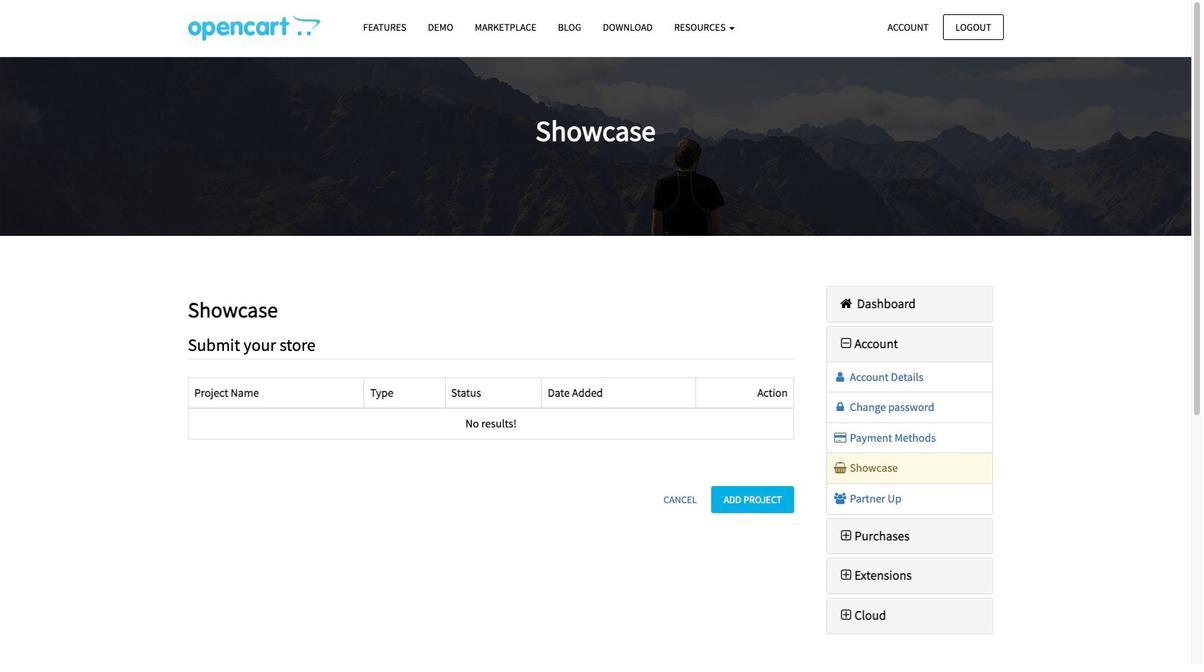 Task type: describe. For each thing, give the bounding box(es) containing it.
credit card image
[[833, 432, 848, 444]]

users image
[[833, 493, 848, 505]]

lock image
[[833, 402, 848, 413]]

user image
[[833, 371, 848, 383]]

plus square o image
[[838, 610, 855, 623]]

1 plus square o image from the top
[[838, 530, 855, 543]]

shopping basket image
[[833, 463, 848, 474]]

opencart - showcase image
[[188, 15, 320, 41]]

minus square o image
[[838, 338, 855, 351]]



Task type: locate. For each thing, give the bounding box(es) containing it.
plus square o image down users icon
[[838, 530, 855, 543]]

1 vertical spatial plus square o image
[[838, 570, 855, 583]]

home image
[[838, 298, 855, 311]]

plus square o image
[[838, 530, 855, 543], [838, 570, 855, 583]]

0 vertical spatial plus square o image
[[838, 530, 855, 543]]

plus square o image up plus square o image
[[838, 570, 855, 583]]

2 plus square o image from the top
[[838, 570, 855, 583]]



Task type: vqa. For each thing, say whether or not it's contained in the screenshot.
third Accura from the top of the the --------------------------------------------------------------------------------------------------------- accura series of templates ------------------------------------------ accura carbon v-1 accura coffee v-1 accura coral v-1 accura forest v-1 accura ocean v-1
no



